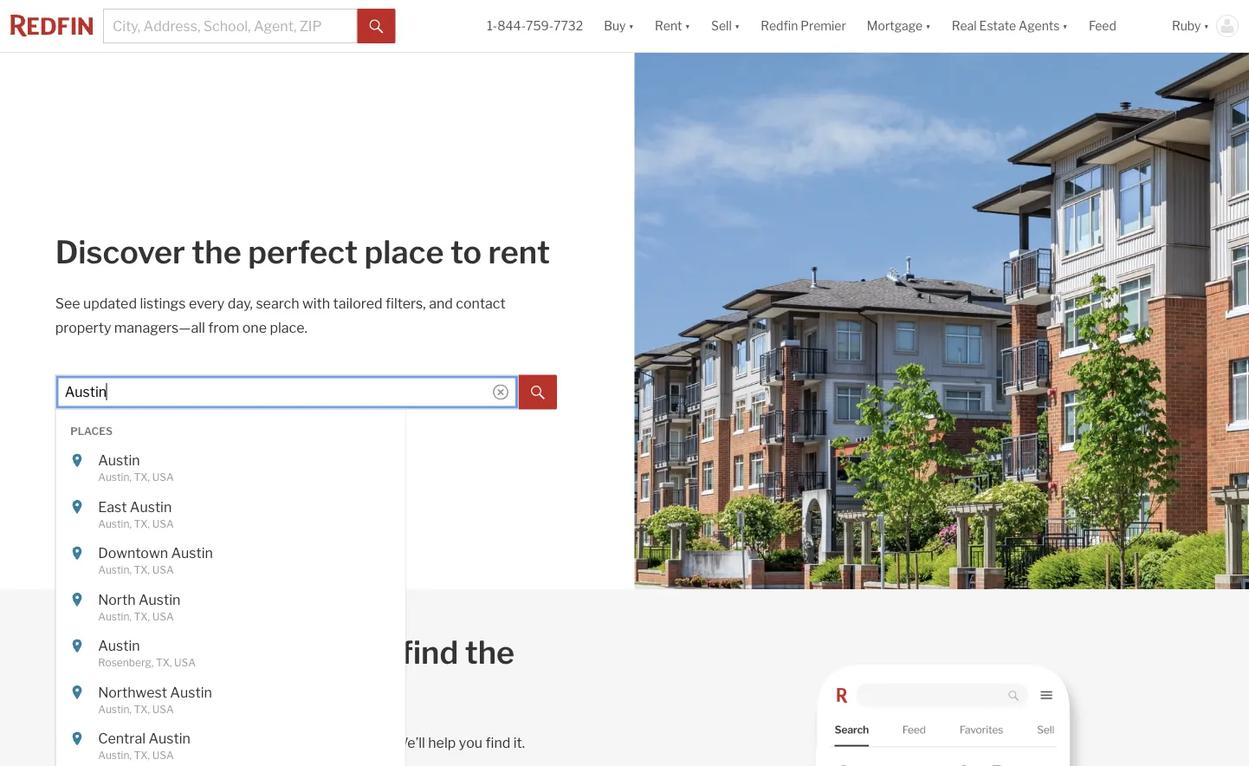 Task type: vqa. For each thing, say whether or not it's contained in the screenshot.
the middle Advertisement
no



Task type: describe. For each thing, give the bounding box(es) containing it.
usa inside austin rosenberg, tx, usa
[[174, 656, 195, 669]]

austin, for north
[[98, 610, 131, 622]]

austin for central
[[148, 730, 190, 747]]

east austin link
[[98, 498, 353, 515]]

search
[[256, 295, 300, 312]]

feed
[[1089, 19, 1117, 33]]

mortgage ▾
[[867, 19, 931, 33]]

is
[[315, 734, 326, 751]]

everything you need to find the rental you'll love
[[55, 634, 515, 710]]

0 vertical spatial to
[[451, 233, 482, 271]]

central austin link
[[98, 730, 353, 747]]

rent
[[655, 19, 682, 33]]

clear input button
[[493, 384, 509, 400]]

discover
[[55, 233, 185, 271]]

see updated listings every day, search with tailored filters, and contact property managers—all from one place.
[[55, 295, 506, 336]]

tx, for north
[[134, 610, 150, 622]]

to inside everything you need to find the rental you'll love
[[363, 634, 394, 672]]

or
[[255, 734, 269, 751]]

0 horizontal spatial the
[[192, 233, 242, 271]]

filters,
[[386, 295, 426, 312]]

5 ▾ from the left
[[1063, 19, 1068, 33]]

redfin
[[761, 19, 798, 33]]

buy ▾ button
[[604, 0, 634, 52]]

austin, for east
[[98, 517, 131, 529]]

northwest austin austin, tx, usa
[[98, 683, 212, 715]]

home,
[[138, 734, 178, 751]]

agents
[[1019, 19, 1060, 33]]

estate
[[980, 19, 1017, 33]]

rent
[[488, 233, 550, 271]]

759-
[[526, 19, 554, 33]]

usa for north
[[152, 610, 173, 622]]

1-844-759-7732 link
[[487, 19, 583, 33]]

downtown
[[98, 544, 168, 561]]

rent ▾ button
[[645, 0, 701, 52]]

an apartment complex on a bright sunny day image
[[635, 53, 1250, 589]]

we'll
[[394, 734, 425, 751]]

it.
[[514, 734, 525, 751]]

tx, for northwest
[[134, 702, 150, 715]]

1 vertical spatial perfect
[[88, 734, 135, 751]]

austin link for austin rosenberg, tx, usa
[[98, 637, 353, 654]]

7732
[[554, 19, 583, 33]]

tx, for downtown
[[134, 563, 150, 576]]

condo
[[272, 734, 312, 751]]

central
[[98, 730, 145, 747]]

1-
[[487, 19, 498, 33]]

usa for east
[[152, 517, 173, 529]]

listings
[[140, 295, 186, 312]]

austin for east
[[129, 498, 171, 515]]

love
[[233, 672, 294, 710]]

there.
[[353, 734, 391, 751]]

rental
[[55, 672, 143, 710]]

real estate agents ▾ button
[[942, 0, 1079, 52]]

downtown austin link
[[98, 544, 353, 561]]

City, Address, School, Building, ZIP search field
[[55, 375, 519, 409]]

tx, for central
[[134, 749, 150, 761]]

out
[[329, 734, 351, 751]]

discover the perfect place to rent
[[55, 233, 550, 271]]

find inside everything you need to find the rental you'll love
[[401, 634, 459, 672]]

one
[[242, 319, 267, 336]]

rosenberg,
[[98, 656, 153, 669]]

austin, for central
[[98, 749, 131, 761]]

usa for central
[[152, 749, 173, 761]]

tailored
[[333, 295, 383, 312]]

sell ▾
[[711, 19, 740, 33]]

▾ for rent ▾
[[685, 19, 691, 33]]

submit search image
[[370, 20, 384, 34]]

buy ▾ button
[[594, 0, 645, 52]]

real
[[952, 19, 977, 33]]

your
[[55, 734, 85, 751]]

submit search image
[[531, 386, 545, 400]]



Task type: locate. For each thing, give the bounding box(es) containing it.
ruby
[[1172, 19, 1202, 33]]

austin link up east austin link
[[98, 451, 353, 469]]

2 austin link from the top
[[98, 637, 353, 654]]

1 horizontal spatial the
[[465, 634, 515, 672]]

austin down downtown austin austin, tx, usa
[[138, 591, 180, 607]]

austin up rosenberg,
[[98, 637, 140, 654]]

perfect
[[248, 233, 358, 271], [88, 734, 135, 751]]

austin for north
[[138, 591, 180, 607]]

tx, down downtown
[[134, 563, 150, 576]]

844-
[[498, 19, 526, 33]]

sell ▾ button
[[711, 0, 740, 52]]

redfin premier
[[761, 19, 847, 33]]

mortgage ▾ button
[[867, 0, 931, 52]]

real estate agents ▾ link
[[952, 0, 1068, 52]]

east
[[98, 498, 126, 515]]

austin link down north austin link
[[98, 637, 353, 654]]

downtown austin austin, tx, usa
[[98, 544, 213, 576]]

north austin austin, tx, usa
[[98, 591, 180, 622]]

6 ▾ from the left
[[1204, 19, 1210, 33]]

to
[[451, 233, 482, 271], [363, 634, 394, 672]]

and
[[429, 295, 453, 312]]

tx, inside downtown austin austin, tx, usa
[[134, 563, 150, 576]]

property
[[55, 319, 111, 336]]

usa for downtown
[[152, 563, 173, 576]]

austin, for northwest
[[98, 702, 131, 715]]

austin right "east"
[[129, 498, 171, 515]]

tx, inside east austin austin, tx, usa
[[134, 517, 150, 529]]

usa inside east austin austin, tx, usa
[[152, 517, 173, 529]]

contact
[[456, 295, 506, 312]]

usa up home,
[[152, 702, 173, 715]]

to right need
[[363, 634, 394, 672]]

usa up east austin austin, tx, usa
[[152, 470, 173, 483]]

search input image
[[493, 384, 509, 400]]

north austin link
[[98, 591, 353, 608]]

usa inside austin austin, tx, usa
[[152, 470, 173, 483]]

mortgage ▾ button
[[857, 0, 942, 52]]

3 ▾ from the left
[[735, 19, 740, 33]]

rent ▾
[[655, 19, 691, 33]]

1 horizontal spatial to
[[451, 233, 482, 271]]

austin rosenberg, tx, usa
[[98, 637, 195, 669]]

redfin premier button
[[751, 0, 857, 52]]

austin, up "east"
[[98, 470, 131, 483]]

usa up downtown austin austin, tx, usa
[[152, 517, 173, 529]]

austin down the places
[[98, 451, 140, 468]]

rent ▾ button
[[655, 0, 691, 52]]

▾ for sell ▾
[[735, 19, 740, 33]]

apartment,
[[181, 734, 252, 751]]

sell
[[711, 19, 732, 33]]

austin up apartment,
[[170, 683, 212, 700]]

austin, down northwest on the bottom
[[98, 702, 131, 715]]

help
[[428, 734, 456, 751]]

you up northwest austin link
[[222, 634, 276, 672]]

tx, up downtown
[[134, 517, 150, 529]]

austin,
[[98, 470, 131, 483], [98, 517, 131, 529], [98, 563, 131, 576], [98, 610, 131, 622], [98, 702, 131, 715], [98, 749, 131, 761]]

1 vertical spatial the
[[465, 634, 515, 672]]

austin inside northwest austin austin, tx, usa
[[170, 683, 212, 700]]

mortgage
[[867, 19, 923, 33]]

1 austin, from the top
[[98, 470, 131, 483]]

austin inside east austin austin, tx, usa
[[129, 498, 171, 515]]

1 ▾ from the left
[[629, 19, 634, 33]]

tx, down central
[[134, 749, 150, 761]]

usa inside downtown austin austin, tx, usa
[[152, 563, 173, 576]]

usa up you'll
[[174, 656, 195, 669]]

1 austin link from the top
[[98, 451, 353, 469]]

▾ right buy
[[629, 19, 634, 33]]

1 horizontal spatial you
[[459, 734, 483, 751]]

austin for downtown
[[171, 544, 213, 561]]

usa inside northwest austin austin, tx, usa
[[152, 702, 173, 715]]

austin, down central
[[98, 749, 131, 761]]

1 horizontal spatial perfect
[[248, 233, 358, 271]]

1 vertical spatial austin link
[[98, 637, 353, 654]]

austin link for austin austin, tx, usa
[[98, 451, 353, 469]]

usa inside north austin austin, tx, usa
[[152, 610, 173, 622]]

0 horizontal spatial you
[[222, 634, 276, 672]]

austin inside austin rosenberg, tx, usa
[[98, 637, 140, 654]]

▾ for ruby ▾
[[1204, 19, 1210, 33]]

austin down northwest austin austin, tx, usa
[[148, 730, 190, 747]]

every
[[189, 295, 225, 312]]

4 austin, from the top
[[98, 610, 131, 622]]

4 ▾ from the left
[[926, 19, 931, 33]]

austin, inside northwest austin austin, tx, usa
[[98, 702, 131, 715]]

buy
[[604, 19, 626, 33]]

you right help
[[459, 734, 483, 751]]

5 austin, from the top
[[98, 702, 131, 715]]

1 vertical spatial you
[[459, 734, 483, 751]]

tx, for east
[[134, 517, 150, 529]]

0 horizontal spatial find
[[401, 634, 459, 672]]

everything
[[55, 634, 216, 672]]

premier
[[801, 19, 847, 33]]

0 vertical spatial you
[[222, 634, 276, 672]]

6 austin, from the top
[[98, 749, 131, 761]]

tx, inside central austin austin, tx, usa
[[134, 749, 150, 761]]

usa down downtown
[[152, 563, 173, 576]]

sell ▾ button
[[701, 0, 751, 52]]

tx, up you'll
[[155, 656, 172, 669]]

austin, for downtown
[[98, 563, 131, 576]]

austin down east austin link
[[171, 544, 213, 561]]

see
[[55, 295, 80, 312]]

tx, up east austin austin, tx, usa
[[134, 470, 150, 483]]

need
[[283, 634, 357, 672]]

austin
[[98, 451, 140, 468], [129, 498, 171, 515], [171, 544, 213, 561], [138, 591, 180, 607], [98, 637, 140, 654], [170, 683, 212, 700], [148, 730, 190, 747]]

▾ right sell
[[735, 19, 740, 33]]

you
[[222, 634, 276, 672], [459, 734, 483, 751]]

managers—all
[[114, 319, 205, 336]]

▾ right rent
[[685, 19, 691, 33]]

▾
[[629, 19, 634, 33], [685, 19, 691, 33], [735, 19, 740, 33], [926, 19, 931, 33], [1063, 19, 1068, 33], [1204, 19, 1210, 33]]

▾ right agents
[[1063, 19, 1068, 33]]

usa left apartment,
[[152, 749, 173, 761]]

austin, inside downtown austin austin, tx, usa
[[98, 563, 131, 576]]

0 vertical spatial perfect
[[248, 233, 358, 271]]

ruby ▾
[[1172, 19, 1210, 33]]

austin inside downtown austin austin, tx, usa
[[171, 544, 213, 561]]

you'll
[[149, 672, 227, 710]]

austin austin, tx, usa
[[98, 451, 173, 483]]

austin, inside east austin austin, tx, usa
[[98, 517, 131, 529]]

place
[[364, 233, 444, 271]]

austin, down "east"
[[98, 517, 131, 529]]

northwest austin link
[[98, 683, 353, 701]]

central austin austin, tx, usa
[[98, 730, 190, 761]]

northwest
[[98, 683, 167, 700]]

east austin austin, tx, usa
[[98, 498, 173, 529]]

you inside everything you need to find the rental you'll love
[[222, 634, 276, 672]]

tx, inside austin rosenberg, tx, usa
[[155, 656, 172, 669]]

tx, inside austin austin, tx, usa
[[134, 470, 150, 483]]

austin inside austin austin, tx, usa
[[98, 451, 140, 468]]

tx, inside northwest austin austin, tx, usa
[[134, 702, 150, 715]]

real estate agents ▾
[[952, 19, 1068, 33]]

austin, inside austin austin, tx, usa
[[98, 470, 131, 483]]

0 horizontal spatial perfect
[[88, 734, 135, 751]]

austin for northwest
[[170, 683, 212, 700]]

tx, down northwest on the bottom
[[134, 702, 150, 715]]

with
[[302, 295, 330, 312]]

▾ for mortgage ▾
[[926, 19, 931, 33]]

image of phone on redfin app searching for apartments for rent image
[[635, 589, 1250, 766]]

0 vertical spatial find
[[401, 634, 459, 672]]

austin, down the north
[[98, 610, 131, 622]]

▾ right ruby
[[1204, 19, 1210, 33]]

austin link
[[98, 451, 353, 469], [98, 637, 353, 654]]

feed button
[[1079, 0, 1162, 52]]

your perfect home, apartment, or condo is out there. we'll help you find it.
[[55, 734, 525, 751]]

1 vertical spatial find
[[486, 734, 511, 751]]

places
[[70, 424, 112, 437]]

buy ▾
[[604, 19, 634, 33]]

perfect right the your
[[88, 734, 135, 751]]

to left rent
[[451, 233, 482, 271]]

austin inside north austin austin, tx, usa
[[138, 591, 180, 607]]

find
[[401, 634, 459, 672], [486, 734, 511, 751]]

▾ right mortgage
[[926, 19, 931, 33]]

perfect up with
[[248, 233, 358, 271]]

day,
[[228, 295, 253, 312]]

austin, down downtown
[[98, 563, 131, 576]]

2 austin, from the top
[[98, 517, 131, 529]]

1 horizontal spatial find
[[486, 734, 511, 751]]

place.
[[270, 319, 308, 336]]

0 vertical spatial austin link
[[98, 451, 353, 469]]

0 vertical spatial the
[[192, 233, 242, 271]]

tx, down the north
[[134, 610, 150, 622]]

from
[[208, 319, 239, 336]]

2 ▾ from the left
[[685, 19, 691, 33]]

usa for northwest
[[152, 702, 173, 715]]

0 horizontal spatial to
[[363, 634, 394, 672]]

usa inside central austin austin, tx, usa
[[152, 749, 173, 761]]

▾ for buy ▾
[[629, 19, 634, 33]]

1 vertical spatial to
[[363, 634, 394, 672]]

austin, inside central austin austin, tx, usa
[[98, 749, 131, 761]]

north
[[98, 591, 135, 607]]

the
[[192, 233, 242, 271], [465, 634, 515, 672]]

City, Address, School, Agent, ZIP search field
[[103, 9, 358, 43]]

1-844-759-7732
[[487, 19, 583, 33]]

3 austin, from the top
[[98, 563, 131, 576]]

updated
[[83, 295, 137, 312]]

the inside everything you need to find the rental you'll love
[[465, 634, 515, 672]]

usa up austin rosenberg, tx, usa
[[152, 610, 173, 622]]

tx, inside north austin austin, tx, usa
[[134, 610, 150, 622]]

austin, inside north austin austin, tx, usa
[[98, 610, 131, 622]]

austin inside central austin austin, tx, usa
[[148, 730, 190, 747]]



